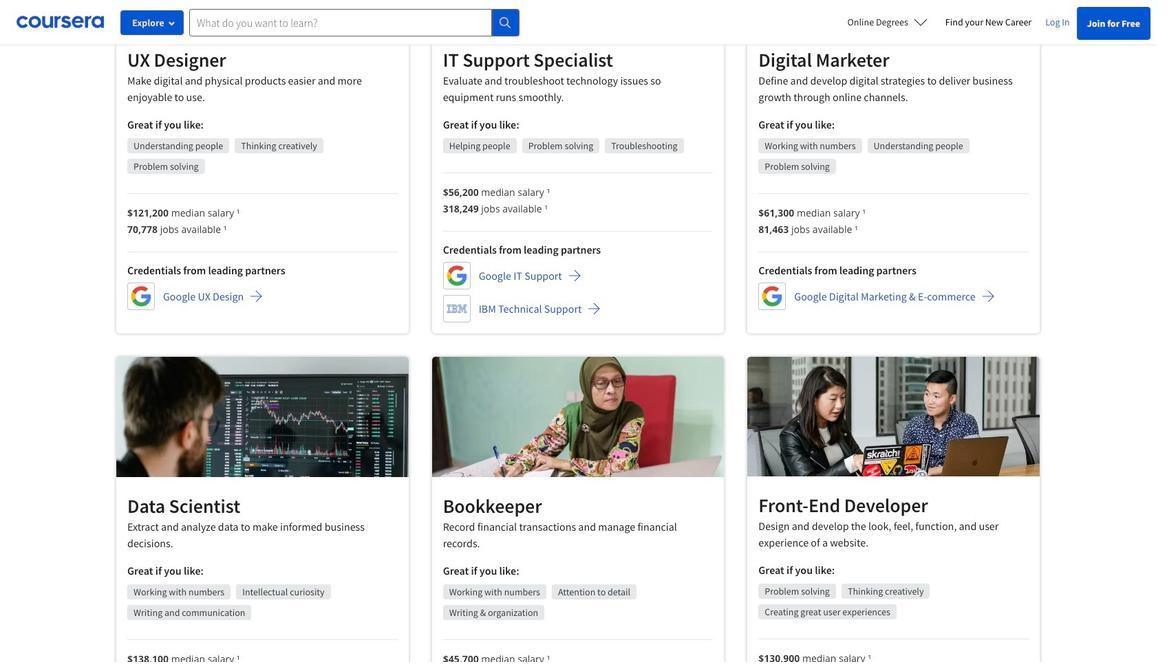 Task type: vqa. For each thing, say whether or not it's contained in the screenshot.
UX Designer image
yes



Task type: locate. For each thing, give the bounding box(es) containing it.
it support specialist image
[[432, 0, 724, 31]]

digital marketer image
[[748, 0, 1040, 31]]

None search field
[[189, 9, 520, 36]]

coursera image
[[17, 11, 104, 33]]

ux designer image
[[116, 0, 409, 31]]

What do you want to learn? text field
[[189, 9, 492, 36]]



Task type: describe. For each thing, give the bounding box(es) containing it.
data scientist image
[[116, 357, 409, 477]]

bookkeeper image
[[432, 357, 724, 478]]



